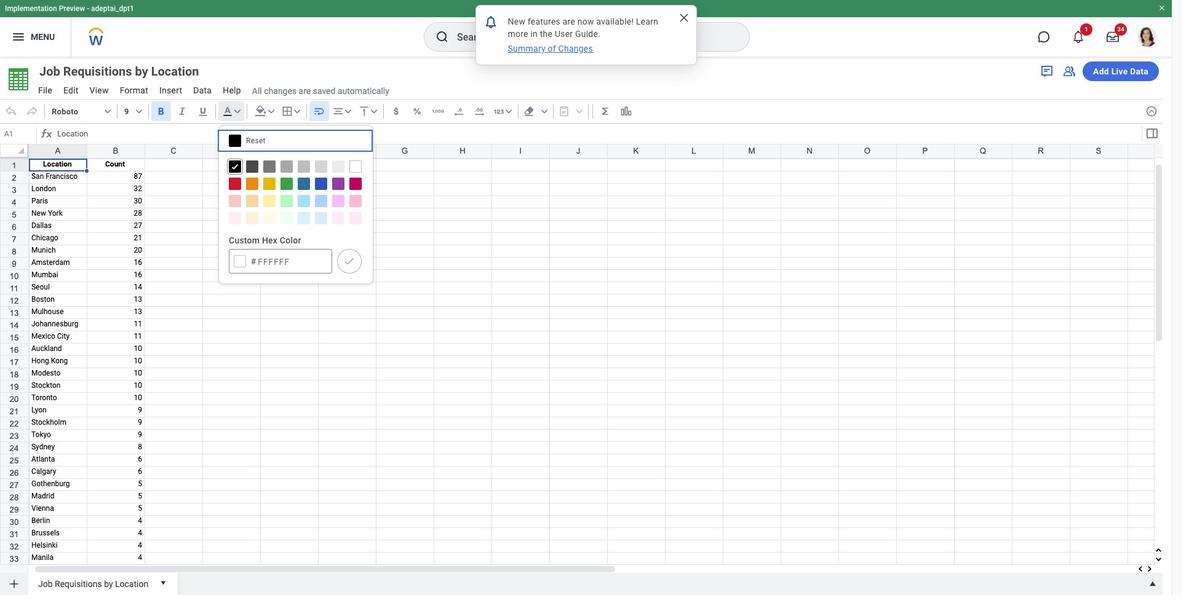 Task type: describe. For each thing, give the bounding box(es) containing it.
thousands comma image
[[432, 105, 444, 118]]

Custom Hex Color text field
[[229, 249, 332, 274]]

roboto button
[[47, 102, 114, 121]]

learn
[[636, 17, 658, 26]]

roboto
[[52, 107, 78, 116]]

close environment banner image
[[1158, 4, 1166, 12]]

notifications image
[[483, 14, 498, 29]]

dollar sign image
[[390, 105, 402, 118]]

34 button
[[1099, 23, 1127, 50]]

job for second 'job requisitions by location' button from the bottom of the page
[[39, 64, 60, 79]]

formula editor image
[[1145, 126, 1159, 141]]

summary of changes link
[[507, 42, 594, 55]]

add live data
[[1093, 66, 1149, 76]]

media classroom image
[[1062, 64, 1077, 79]]

saved
[[313, 86, 336, 96]]

text wrap image
[[313, 105, 325, 118]]

add footer ws image
[[8, 578, 20, 591]]

9
[[124, 107, 129, 116]]

view
[[90, 86, 109, 95]]

add live data button
[[1083, 62, 1159, 81]]

3 chevron down small image from the left
[[538, 105, 550, 118]]

in
[[531, 29, 538, 39]]

requisitions for 2nd 'job requisitions by location' button from the top
[[55, 579, 102, 589]]

the
[[540, 29, 553, 39]]

chevron down small image inside roboto dropdown button
[[102, 105, 114, 118]]

Search Workday  search field
[[457, 23, 724, 50]]

add zero image
[[474, 105, 486, 118]]

adeptai_dpt1
[[91, 4, 134, 13]]

eraser image
[[523, 105, 535, 118]]

of
[[548, 44, 556, 54]]

9 button
[[120, 102, 146, 121]]

Formula Bar text field
[[54, 126, 1141, 143]]

new features are now available! learn more in the user guide. summary of changes
[[508, 17, 661, 54]]

are for changes
[[299, 86, 311, 96]]

34
[[1117, 26, 1124, 33]]

job for 2nd 'job requisitions by location' button from the top
[[38, 579, 53, 589]]

check small image
[[228, 159, 242, 174]]

1
[[1085, 26, 1088, 33]]

chevron down small image for border all 'image'
[[291, 105, 303, 118]]

all
[[252, 86, 262, 96]]

help
[[223, 86, 241, 95]]

fx image
[[39, 127, 54, 141]]

add
[[1093, 66, 1109, 76]]

1 button
[[1065, 23, 1093, 50]]

3 chevron down small image from the left
[[231, 105, 243, 118]]

5 chevron down small image from the left
[[342, 105, 354, 118]]

align center image
[[332, 105, 344, 118]]

notifications large image
[[1072, 31, 1085, 43]]

new
[[508, 17, 525, 26]]

chevron down small image inside 9 popup button
[[133, 105, 145, 118]]

now
[[578, 17, 594, 26]]

changes
[[264, 86, 297, 96]]

4 chevron down small image from the left
[[265, 105, 277, 118]]

preview
[[59, 4, 85, 13]]

available!
[[596, 17, 634, 26]]

0 vertical spatial location
[[151, 64, 199, 79]]

bold image
[[155, 105, 167, 118]]

changes
[[558, 44, 593, 54]]

hex
[[262, 236, 278, 245]]

summary
[[508, 44, 546, 54]]

activity stream image
[[1040, 64, 1054, 79]]

data inside button
[[1130, 66, 1149, 76]]

implementation preview -   adeptai_dpt1
[[5, 4, 134, 13]]



Task type: vqa. For each thing, say whether or not it's contained in the screenshot.
MENU "dropdown button" on the top left of page
yes



Task type: locate. For each thing, give the bounding box(es) containing it.
1 vertical spatial requisitions
[[55, 579, 102, 589]]

job requisitions by location for second 'job requisitions by location' button from the bottom of the page
[[39, 64, 199, 79]]

1 vertical spatial job requisitions by location
[[38, 579, 148, 589]]

1 chevron down small image from the left
[[102, 105, 114, 118]]

menu button
[[0, 17, 71, 57]]

1 horizontal spatial by
[[135, 64, 148, 79]]

chevron down small image left border all 'image'
[[265, 105, 277, 118]]

6 chevron down small image from the left
[[368, 105, 380, 118]]

0 horizontal spatial location
[[115, 579, 148, 589]]

underline image
[[197, 105, 209, 118]]

chevron down small image for numbers image
[[502, 105, 515, 118]]

None text field
[[1, 126, 36, 143]]

chart image
[[620, 105, 632, 118]]

chevron up circle image
[[1146, 105, 1158, 118]]

grid
[[0, 144, 1181, 596]]

caret up image
[[1147, 578, 1159, 591]]

job requisitions by location button
[[33, 63, 221, 80], [33, 573, 153, 593]]

file
[[38, 86, 52, 95]]

job up file
[[39, 64, 60, 79]]

are
[[563, 17, 575, 26], [299, 86, 311, 96]]

location left caret down small image on the left bottom
[[115, 579, 148, 589]]

job requisitions by location
[[39, 64, 199, 79], [38, 579, 148, 589]]

check image
[[343, 255, 356, 268]]

chevron down small image down help
[[231, 105, 243, 118]]

custom hex color
[[229, 236, 301, 245]]

numbers image
[[493, 105, 505, 118]]

0 vertical spatial job requisitions by location
[[39, 64, 199, 79]]

1 vertical spatial by
[[104, 579, 113, 589]]

remove zero image
[[453, 105, 465, 118]]

job requisitions by location for 2nd 'job requisitions by location' button from the top
[[38, 579, 148, 589]]

0 vertical spatial are
[[563, 17, 575, 26]]

2 horizontal spatial chevron down small image
[[538, 105, 550, 118]]

justify image
[[11, 30, 26, 44]]

dialog
[[475, 5, 697, 65]]

chevron down small image
[[291, 105, 303, 118], [502, 105, 515, 118], [538, 105, 550, 118]]

2 chevron down small image from the left
[[502, 105, 515, 118]]

chevron down small image right 9
[[133, 105, 145, 118]]

1 horizontal spatial are
[[563, 17, 575, 26]]

0 vertical spatial data
[[1130, 66, 1149, 76]]

1 horizontal spatial chevron down small image
[[502, 105, 515, 118]]

chevron down small image left text wrap image
[[291, 105, 303, 118]]

chevron down small image right eraser image
[[538, 105, 550, 118]]

chevron down small image left align top icon
[[342, 105, 354, 118]]

edit
[[63, 86, 78, 95]]

location up the insert
[[151, 64, 199, 79]]

0 vertical spatial by
[[135, 64, 148, 79]]

by up 'menus' menu bar
[[135, 64, 148, 79]]

0 vertical spatial requisitions
[[63, 64, 132, 79]]

guide.
[[575, 29, 601, 39]]

all changes are saved automatically button
[[247, 85, 389, 97]]

0 vertical spatial job
[[39, 64, 60, 79]]

0 horizontal spatial data
[[193, 86, 212, 95]]

chevron down small image left 9
[[102, 105, 114, 118]]

caret down small image
[[157, 577, 169, 589]]

by left caret down small image on the left bottom
[[104, 579, 113, 589]]

1 vertical spatial location
[[115, 579, 148, 589]]

user
[[555, 29, 573, 39]]

1 vertical spatial job requisitions by location button
[[33, 573, 153, 593]]

data right live
[[1130, 66, 1149, 76]]

automatically
[[338, 86, 389, 96]]

all changes are saved automatically
[[252, 86, 389, 96]]

border all image
[[281, 105, 293, 118]]

0 vertical spatial job requisitions by location button
[[33, 63, 221, 80]]

0 horizontal spatial by
[[104, 579, 113, 589]]

more
[[508, 29, 528, 39]]

by for 2nd 'job requisitions by location' button from the top
[[104, 579, 113, 589]]

1 vertical spatial job
[[38, 579, 53, 589]]

job
[[39, 64, 60, 79], [38, 579, 53, 589]]

insert
[[159, 86, 182, 95]]

features
[[528, 17, 560, 26]]

chevron down small image left dollar sign image
[[368, 105, 380, 118]]

menus menu bar
[[32, 82, 247, 101]]

1 job requisitions by location button from the top
[[33, 63, 221, 80]]

chevron down small image left eraser image
[[502, 105, 515, 118]]

menu banner
[[0, 0, 1172, 57]]

requisitions for second 'job requisitions by location' button from the bottom of the page
[[63, 64, 132, 79]]

data up "underline" icon
[[193, 86, 212, 95]]

autosum image
[[599, 105, 611, 118]]

2 job requisitions by location button from the top
[[33, 573, 153, 593]]

data
[[1130, 66, 1149, 76], [193, 86, 212, 95]]

location
[[151, 64, 199, 79], [115, 579, 148, 589]]

1 vertical spatial data
[[193, 86, 212, 95]]

reset button
[[219, 131, 372, 151]]

reset
[[246, 137, 266, 145]]

2 chevron down small image from the left
[[133, 105, 145, 118]]

implementation
[[5, 4, 57, 13]]

1 horizontal spatial location
[[151, 64, 199, 79]]

color
[[280, 236, 301, 245]]

x image
[[678, 12, 690, 24]]

by for second 'job requisitions by location' button from the bottom of the page
[[135, 64, 148, 79]]

are left saved
[[299, 86, 311, 96]]

by
[[135, 64, 148, 79], [104, 579, 113, 589]]

1 horizontal spatial data
[[1130, 66, 1149, 76]]

custom
[[229, 236, 260, 245]]

0 horizontal spatial are
[[299, 86, 311, 96]]

search image
[[435, 30, 450, 44]]

inbox large image
[[1107, 31, 1119, 43]]

-
[[87, 4, 89, 13]]

data inside 'menus' menu bar
[[193, 86, 212, 95]]

align top image
[[358, 105, 370, 118]]

live
[[1111, 66, 1128, 76]]

0 horizontal spatial chevron down small image
[[291, 105, 303, 118]]

are for features
[[563, 17, 575, 26]]

menu
[[31, 32, 55, 42]]

1 vertical spatial are
[[299, 86, 311, 96]]

are up user
[[563, 17, 575, 26]]

italics image
[[176, 105, 188, 118]]

are inside new features are now available! learn more in the user guide. summary of changes
[[563, 17, 575, 26]]

are inside button
[[299, 86, 311, 96]]

requisitions
[[63, 64, 132, 79], [55, 579, 102, 589]]

dialog containing new features are now available! learn more in the user guide.
[[475, 5, 697, 65]]

job right add footer ws 'icon'
[[38, 579, 53, 589]]

percentage image
[[411, 105, 423, 118]]

format
[[120, 86, 148, 95]]

chevron down small image
[[102, 105, 114, 118], [133, 105, 145, 118], [231, 105, 243, 118], [265, 105, 277, 118], [342, 105, 354, 118], [368, 105, 380, 118]]

toolbar container region
[[0, 99, 1141, 124]]

#
[[251, 255, 256, 267]]

profile logan mcneil image
[[1138, 27, 1157, 49]]

1 chevron down small image from the left
[[291, 105, 303, 118]]



